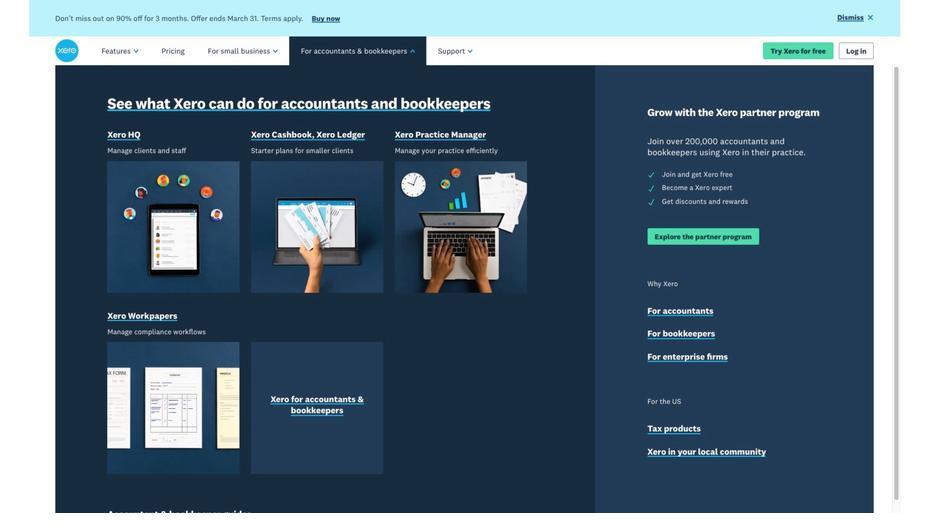 Task type: vqa. For each thing, say whether or not it's contained in the screenshot.
the A Xero user decorating a cake with blue icing. Social proof badges surrounding the circular image.
yes



Task type: locate. For each thing, give the bounding box(es) containing it.
a xero user decorating a cake with blue icing. social proof badges surrounding the circular image. image
[[473, 66, 874, 364]]



